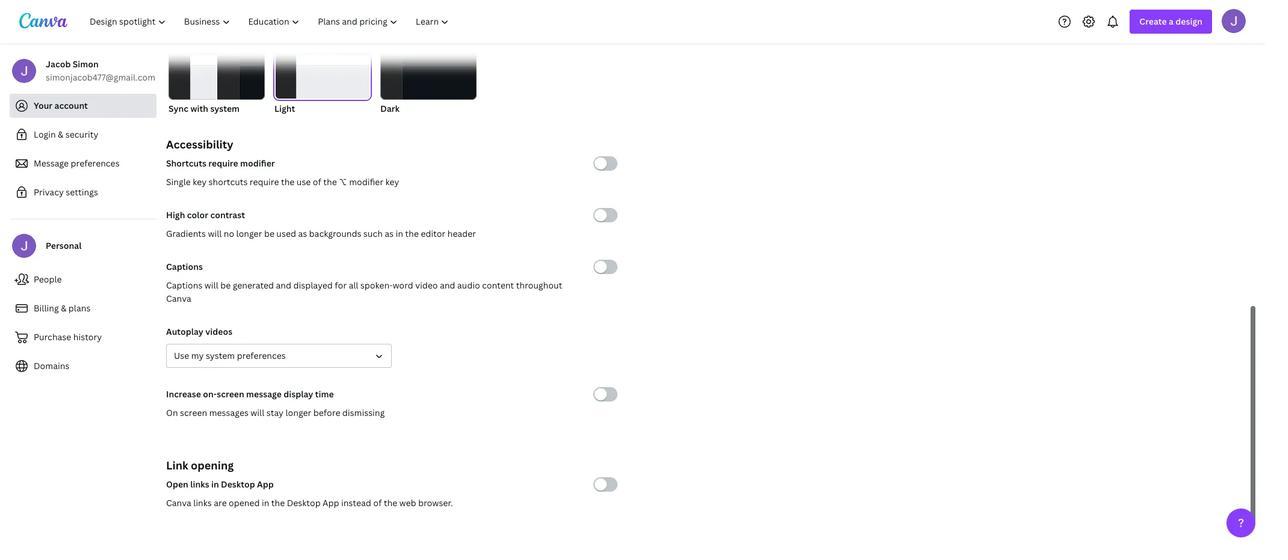 Task type: locate. For each thing, give the bounding box(es) containing it.
desktop left instead
[[287, 498, 321, 509]]

canva links are opened in the desktop app instead of the web browser.
[[166, 498, 453, 509]]

1 captions from the top
[[166, 261, 203, 273]]

will inside captions will be generated and displayed for all spoken-word video and audio content throughout canva
[[205, 280, 218, 291]]

screen up the messages
[[217, 389, 244, 400]]

0 vertical spatial app
[[257, 479, 274, 491]]

stay
[[267, 408, 284, 419]]

0 vertical spatial in
[[396, 228, 403, 240]]

canva
[[166, 293, 191, 305], [166, 498, 191, 509]]

2 captions from the top
[[166, 280, 203, 291]]

1 vertical spatial canva
[[166, 498, 191, 509]]

0 vertical spatial canva
[[166, 293, 191, 305]]

in
[[396, 228, 403, 240], [211, 479, 219, 491], [262, 498, 269, 509]]

high color contrast
[[166, 210, 245, 221]]

0 vertical spatial be
[[264, 228, 275, 240]]

1 vertical spatial preferences
[[237, 350, 286, 362]]

login
[[34, 129, 56, 140]]

0 vertical spatial will
[[208, 228, 222, 240]]

links down link opening
[[190, 479, 209, 491]]

0 vertical spatial modifier
[[240, 158, 275, 169]]

with
[[191, 103, 208, 114]]

purchase
[[34, 332, 71, 343]]

0 horizontal spatial and
[[276, 280, 291, 291]]

no
[[224, 228, 234, 240]]

and
[[276, 280, 291, 291], [440, 280, 455, 291]]

1 vertical spatial be
[[220, 280, 231, 291]]

opened
[[229, 498, 260, 509]]

be left the generated
[[220, 280, 231, 291]]

2 vertical spatial will
[[251, 408, 264, 419]]

1 vertical spatial will
[[205, 280, 218, 291]]

on-
[[203, 389, 217, 400]]

0 vertical spatial system
[[210, 103, 240, 114]]

longer
[[236, 228, 262, 240], [286, 408, 312, 419]]

0 vertical spatial preferences
[[71, 158, 120, 169]]

captions up autoplay
[[166, 280, 203, 291]]

require right shortcuts
[[250, 176, 279, 188]]

in right opened
[[262, 498, 269, 509]]

open
[[166, 479, 188, 491]]

web
[[400, 498, 416, 509]]

1 horizontal spatial as
[[385, 228, 394, 240]]

key right single
[[193, 176, 207, 188]]

be inside captions will be generated and displayed for all spoken-word video and audio content throughout canva
[[220, 280, 231, 291]]

contrast
[[210, 210, 245, 221]]

1 horizontal spatial be
[[264, 228, 275, 240]]

screen down increase
[[180, 408, 207, 419]]

canva down open
[[166, 498, 191, 509]]

of right instead
[[373, 498, 382, 509]]

system right with
[[210, 103, 240, 114]]

captions inside captions will be generated and displayed for all spoken-word video and audio content throughout canva
[[166, 280, 203, 291]]

1 horizontal spatial key
[[386, 176, 399, 188]]

0 horizontal spatial desktop
[[221, 479, 255, 491]]

&
[[58, 129, 63, 140], [61, 303, 66, 314]]

1 horizontal spatial preferences
[[237, 350, 286, 362]]

will left the generated
[[205, 280, 218, 291]]

display
[[284, 389, 313, 400]]

sync
[[169, 103, 189, 114]]

jacob simon simonjacob477@gmail.com
[[46, 58, 155, 83]]

the left editor on the left of the page
[[405, 228, 419, 240]]

0 horizontal spatial of
[[313, 176, 321, 188]]

longer down display
[[286, 408, 312, 419]]

desktop up opened
[[221, 479, 255, 491]]

0 horizontal spatial longer
[[236, 228, 262, 240]]

top level navigation element
[[82, 10, 460, 34]]

1 vertical spatial links
[[193, 498, 212, 509]]

purchase history
[[34, 332, 102, 343]]

system
[[210, 103, 240, 114], [206, 350, 235, 362]]

for
[[335, 280, 347, 291]]

and right video
[[440, 280, 455, 291]]

0 horizontal spatial as
[[298, 228, 307, 240]]

design
[[1176, 16, 1203, 27]]

system for with
[[210, 103, 240, 114]]

0 horizontal spatial key
[[193, 176, 207, 188]]

preferences down the login & security link
[[71, 158, 120, 169]]

light
[[275, 103, 295, 114]]

create a design
[[1140, 16, 1203, 27]]

captions for captions
[[166, 261, 203, 273]]

system right my in the bottom left of the page
[[206, 350, 235, 362]]

single key shortcuts require the use of the ⌥ modifier key
[[166, 176, 399, 188]]

instead
[[341, 498, 371, 509]]

be left used
[[264, 228, 275, 240]]

create a design button
[[1130, 10, 1213, 34]]

links left are
[[193, 498, 212, 509]]

1 vertical spatial modifier
[[349, 176, 384, 188]]

1 horizontal spatial modifier
[[349, 176, 384, 188]]

modifier right the '⌥'
[[349, 176, 384, 188]]

videos
[[205, 326, 233, 338]]

key
[[193, 176, 207, 188], [386, 176, 399, 188]]

all
[[349, 280, 359, 291]]

gradients will no longer be used as backgrounds such as in the editor header
[[166, 228, 476, 240]]

shortcuts
[[166, 158, 207, 169]]

longer right no
[[236, 228, 262, 240]]

will for no
[[208, 228, 222, 240]]

messages
[[209, 408, 249, 419]]

2 and from the left
[[440, 280, 455, 291]]

0 horizontal spatial be
[[220, 280, 231, 291]]

1 vertical spatial captions
[[166, 280, 203, 291]]

as
[[298, 228, 307, 240], [385, 228, 394, 240]]

autoplay
[[166, 326, 203, 338]]

domains
[[34, 361, 69, 372]]

key right the '⌥'
[[386, 176, 399, 188]]

will left stay
[[251, 408, 264, 419]]

2 vertical spatial in
[[262, 498, 269, 509]]

0 vertical spatial screen
[[217, 389, 244, 400]]

accessibility
[[166, 137, 233, 152]]

captions
[[166, 261, 203, 273], [166, 280, 203, 291]]

Light button
[[275, 46, 371, 116]]

as right the such
[[385, 228, 394, 240]]

modifier up single key shortcuts require the use of the ⌥ modifier key
[[240, 158, 275, 169]]

0 vertical spatial links
[[190, 479, 209, 491]]

1 horizontal spatial and
[[440, 280, 455, 291]]

require up shortcuts
[[209, 158, 238, 169]]

& for login
[[58, 129, 63, 140]]

use
[[297, 176, 311, 188]]

canva inside captions will be generated and displayed for all spoken-word video and audio content throughout canva
[[166, 293, 191, 305]]

as right used
[[298, 228, 307, 240]]

1 horizontal spatial screen
[[217, 389, 244, 400]]

in right the such
[[396, 228, 403, 240]]

dark
[[381, 103, 400, 114]]

canva up autoplay
[[166, 293, 191, 305]]

modifier
[[240, 158, 275, 169], [349, 176, 384, 188]]

the left web
[[384, 498, 397, 509]]

1 vertical spatial longer
[[286, 408, 312, 419]]

0 horizontal spatial in
[[211, 479, 219, 491]]

1 canva from the top
[[166, 293, 191, 305]]

app left instead
[[323, 498, 339, 509]]

0 horizontal spatial require
[[209, 158, 238, 169]]

app up opened
[[257, 479, 274, 491]]

1 horizontal spatial of
[[373, 498, 382, 509]]

link
[[166, 459, 188, 473]]

system for my
[[206, 350, 235, 362]]

of right use
[[313, 176, 321, 188]]

preferences up message
[[237, 350, 286, 362]]

link opening
[[166, 459, 234, 473]]

1 horizontal spatial require
[[250, 176, 279, 188]]

0 vertical spatial require
[[209, 158, 238, 169]]

desktop
[[221, 479, 255, 491], [287, 498, 321, 509]]

app
[[257, 479, 274, 491], [323, 498, 339, 509]]

settings
[[66, 187, 98, 198]]

privacy settings link
[[10, 181, 157, 205]]

1 vertical spatial system
[[206, 350, 235, 362]]

⌥
[[339, 176, 347, 188]]

and left displayed
[[276, 280, 291, 291]]

1 vertical spatial app
[[323, 498, 339, 509]]

& left "plans"
[[61, 303, 66, 314]]

0 vertical spatial &
[[58, 129, 63, 140]]

captions down gradients
[[166, 261, 203, 273]]

0 vertical spatial captions
[[166, 261, 203, 273]]

screen
[[217, 389, 244, 400], [180, 408, 207, 419]]

my
[[191, 350, 204, 362]]

are
[[214, 498, 227, 509]]

1 vertical spatial desktop
[[287, 498, 321, 509]]

people link
[[10, 268, 157, 292]]

color
[[187, 210, 208, 221]]

privacy
[[34, 187, 64, 198]]

1 vertical spatial in
[[211, 479, 219, 491]]

1 vertical spatial &
[[61, 303, 66, 314]]

1 horizontal spatial longer
[[286, 408, 312, 419]]

captions will be generated and displayed for all spoken-word video and audio content throughout canva
[[166, 280, 562, 305]]

1 vertical spatial require
[[250, 176, 279, 188]]

links for in
[[190, 479, 209, 491]]

preferences
[[71, 158, 120, 169], [237, 350, 286, 362]]

& right login
[[58, 129, 63, 140]]

of
[[313, 176, 321, 188], [373, 498, 382, 509]]

will
[[208, 228, 222, 240], [205, 280, 218, 291], [251, 408, 264, 419]]

in down "opening"
[[211, 479, 219, 491]]

1 horizontal spatial in
[[262, 498, 269, 509]]

0 horizontal spatial preferences
[[71, 158, 120, 169]]

0 vertical spatial longer
[[236, 228, 262, 240]]

2 key from the left
[[386, 176, 399, 188]]

1 vertical spatial screen
[[180, 408, 207, 419]]

create
[[1140, 16, 1167, 27]]

video
[[415, 280, 438, 291]]

1 and from the left
[[276, 280, 291, 291]]

open links in desktop app
[[166, 479, 274, 491]]

will left no
[[208, 228, 222, 240]]



Task type: vqa. For each thing, say whether or not it's contained in the screenshot.
Headbands of Hope image
no



Task type: describe. For each thing, give the bounding box(es) containing it.
1 vertical spatial of
[[373, 498, 382, 509]]

such
[[364, 228, 383, 240]]

0 horizontal spatial modifier
[[240, 158, 275, 169]]

single
[[166, 176, 191, 188]]

0 vertical spatial desktop
[[221, 479, 255, 491]]

jacob
[[46, 58, 71, 70]]

login & security link
[[10, 123, 157, 147]]

message preferences link
[[10, 152, 157, 176]]

increase on-screen message display time
[[166, 389, 334, 400]]

preferences inside button
[[237, 350, 286, 362]]

& for billing
[[61, 303, 66, 314]]

on screen messages will stay longer before dismissing
[[166, 408, 385, 419]]

audio
[[457, 280, 480, 291]]

message preferences
[[34, 158, 120, 169]]

autoplay videos
[[166, 326, 233, 338]]

login & security
[[34, 129, 98, 140]]

security
[[66, 129, 98, 140]]

billing
[[34, 303, 59, 314]]

increase
[[166, 389, 201, 400]]

opening
[[191, 459, 234, 473]]

browser.
[[418, 498, 453, 509]]

generated
[[233, 280, 274, 291]]

use
[[174, 350, 189, 362]]

0 horizontal spatial app
[[257, 479, 274, 491]]

0 vertical spatial of
[[313, 176, 321, 188]]

use my system preferences
[[174, 350, 286, 362]]

your account link
[[10, 94, 157, 118]]

Use my system preferences button
[[166, 344, 392, 369]]

spoken-
[[361, 280, 393, 291]]

backgrounds
[[309, 228, 362, 240]]

gradients
[[166, 228, 206, 240]]

0 horizontal spatial screen
[[180, 408, 207, 419]]

plans
[[69, 303, 91, 314]]

captions for captions will be generated and displayed for all spoken-word video and audio content throughout canva
[[166, 280, 203, 291]]

message
[[246, 389, 282, 400]]

account
[[55, 100, 88, 111]]

history
[[73, 332, 102, 343]]

people
[[34, 274, 62, 285]]

the left the '⌥'
[[324, 176, 337, 188]]

shortcuts require modifier
[[166, 158, 275, 169]]

simon
[[73, 58, 99, 70]]

2 horizontal spatial in
[[396, 228, 403, 240]]

billing & plans link
[[10, 297, 157, 321]]

time
[[315, 389, 334, 400]]

purchase history link
[[10, 326, 157, 350]]

1 as from the left
[[298, 228, 307, 240]]

a
[[1169, 16, 1174, 27]]

the left use
[[281, 176, 295, 188]]

your account
[[34, 100, 88, 111]]

personal
[[46, 240, 82, 252]]

content
[[482, 280, 514, 291]]

sync with system
[[169, 103, 240, 114]]

2 as from the left
[[385, 228, 394, 240]]

2 canva from the top
[[166, 498, 191, 509]]

displayed
[[294, 280, 333, 291]]

jacob simon image
[[1222, 9, 1246, 33]]

your
[[34, 100, 53, 111]]

billing & plans
[[34, 303, 91, 314]]

1 horizontal spatial app
[[323, 498, 339, 509]]

domains link
[[10, 355, 157, 379]]

on
[[166, 408, 178, 419]]

word
[[393, 280, 413, 291]]

editor
[[421, 228, 446, 240]]

Dark button
[[381, 46, 477, 116]]

privacy settings
[[34, 187, 98, 198]]

throughout
[[516, 280, 562, 291]]

links for are
[[193, 498, 212, 509]]

Sync with system button
[[169, 46, 265, 116]]

message
[[34, 158, 69, 169]]

simonjacob477@gmail.com
[[46, 72, 155, 83]]

1 key from the left
[[193, 176, 207, 188]]

header
[[448, 228, 476, 240]]

1 horizontal spatial desktop
[[287, 498, 321, 509]]

used
[[277, 228, 296, 240]]

shortcuts
[[209, 176, 248, 188]]

before
[[314, 408, 340, 419]]

dismissing
[[343, 408, 385, 419]]

the right opened
[[271, 498, 285, 509]]

will for be
[[205, 280, 218, 291]]

high
[[166, 210, 185, 221]]



